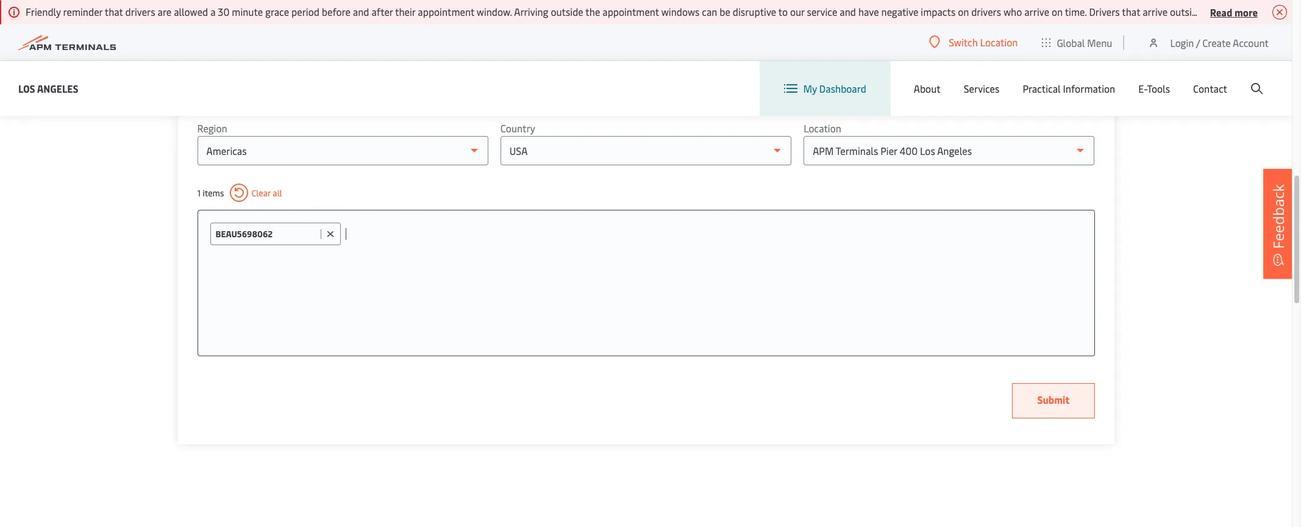 Task type: vqa. For each thing, say whether or not it's contained in the screenshot.
the Read More corresponding to APM Terminals lifts the standard of customer connectivity with expanded API offering
no



Task type: locate. For each thing, give the bounding box(es) containing it.
create
[[1203, 36, 1231, 49]]

drivers
[[1090, 5, 1120, 18]]

enter additional containers, or change the location to search at a different terminal.
[[178, 13, 541, 27]]

that right the drivers
[[1123, 5, 1141, 18]]

on
[[958, 5, 969, 18], [1052, 5, 1063, 18]]

login
[[1171, 36, 1195, 49]]

30
[[218, 5, 230, 18]]

outside right arriving
[[551, 5, 584, 18]]

submit
[[1038, 393, 1070, 406]]

appointment left window. on the left of the page
[[418, 5, 475, 18]]

services
[[964, 82, 1000, 95]]

my dashboard
[[804, 82, 867, 95]]

arrive right the drivers
[[1143, 5, 1168, 18]]

to left our
[[779, 5, 788, 18]]

appointment up account
[[1228, 5, 1285, 18]]

2 drivers from the left
[[972, 5, 1002, 18]]

0 horizontal spatial arrive
[[1025, 5, 1050, 18]]

and left 'have'
[[840, 5, 857, 18]]

1 horizontal spatial drivers
[[972, 5, 1002, 18]]

feedback button
[[1264, 169, 1295, 279]]

1 horizontal spatial to
[[779, 5, 788, 18]]

minute
[[232, 5, 263, 18]]

to
[[779, 5, 788, 18], [400, 13, 409, 27]]

0 horizontal spatial location
[[804, 121, 842, 135]]

0 horizontal spatial a
[[211, 5, 216, 18]]

2 that from the left
[[1123, 5, 1141, 18]]

location down the my dashboard dropdown button
[[804, 121, 842, 135]]

1 horizontal spatial on
[[1052, 5, 1063, 18]]

1
[[197, 187, 201, 199]]

the
[[586, 5, 600, 18], [345, 13, 360, 27]]

after
[[372, 5, 393, 18]]

win
[[1287, 5, 1302, 18]]

be
[[720, 5, 731, 18]]

1 items
[[197, 187, 224, 199]]

their right after
[[395, 5, 416, 18]]

0 horizontal spatial their
[[395, 5, 416, 18]]

outside
[[551, 5, 584, 18], [1171, 5, 1203, 18]]

2 appointment from the left
[[603, 5, 659, 18]]

their
[[395, 5, 416, 18], [1205, 5, 1226, 18]]

0 vertical spatial location
[[981, 35, 1018, 49]]

items
[[203, 187, 224, 199]]

region
[[197, 121, 227, 135]]

angeles
[[37, 81, 78, 95]]

information
[[1064, 82, 1116, 95]]

and left after
[[353, 5, 369, 18]]

1 horizontal spatial that
[[1123, 5, 1141, 18]]

on right impacts
[[958, 5, 969, 18]]

services button
[[964, 61, 1000, 116]]

0 horizontal spatial outside
[[551, 5, 584, 18]]

1 horizontal spatial a
[[454, 13, 459, 27]]

their up create
[[1205, 5, 1226, 18]]

login / create account
[[1171, 36, 1269, 49]]

clear all button
[[230, 184, 282, 202]]

feedback
[[1269, 184, 1289, 249]]

login / create account link
[[1148, 24, 1269, 60]]

/
[[1197, 36, 1201, 49]]

on left time.
[[1052, 5, 1063, 18]]

switch
[[949, 35, 978, 49]]

can
[[702, 5, 718, 18]]

global
[[1057, 36, 1086, 49]]

1 horizontal spatial appointment
[[603, 5, 659, 18]]

outside up the login
[[1171, 5, 1203, 18]]

period
[[292, 5, 320, 18]]

arrive
[[1025, 5, 1050, 18], [1143, 5, 1168, 18]]

a right at
[[454, 13, 459, 27]]

dashboard
[[820, 82, 867, 95]]

contact
[[1194, 82, 1228, 95]]

e-tools button
[[1139, 61, 1171, 116]]

additional
[[204, 13, 248, 27]]

los angeles link
[[18, 81, 78, 96]]

a
[[211, 5, 216, 18], [454, 13, 459, 27]]

1 horizontal spatial and
[[840, 5, 857, 18]]

1 appointment from the left
[[418, 5, 475, 18]]

practical information
[[1023, 82, 1116, 95]]

our
[[791, 5, 805, 18]]

a left '30'
[[211, 5, 216, 18]]

e-
[[1139, 82, 1148, 95]]

None text field
[[346, 223, 1083, 245], [216, 228, 318, 240], [346, 223, 1083, 245], [216, 228, 318, 240]]

at
[[442, 13, 451, 27]]

1 horizontal spatial outside
[[1171, 5, 1203, 18]]

drivers left are
[[125, 5, 155, 18]]

before
[[322, 5, 351, 18]]

that right "reminder"
[[105, 5, 123, 18]]

arrive right who
[[1025, 5, 1050, 18]]

appointment
[[418, 5, 475, 18], [603, 5, 659, 18], [1228, 5, 1285, 18]]

2 horizontal spatial appointment
[[1228, 5, 1285, 18]]

that
[[105, 5, 123, 18], [1123, 5, 1141, 18]]

to left search
[[400, 13, 409, 27]]

1 arrive from the left
[[1025, 5, 1050, 18]]

0 horizontal spatial drivers
[[125, 5, 155, 18]]

submit button
[[1013, 383, 1095, 418]]

or
[[300, 13, 309, 27]]

location
[[981, 35, 1018, 49], [804, 121, 842, 135]]

1 horizontal spatial the
[[586, 5, 600, 18]]

location down who
[[981, 35, 1018, 49]]

containers,
[[250, 13, 298, 27]]

grace
[[265, 5, 289, 18]]

country
[[501, 121, 535, 135]]

drivers left who
[[972, 5, 1002, 18]]

appointment left the windows
[[603, 5, 659, 18]]

and
[[353, 5, 369, 18], [840, 5, 857, 18]]

tab list
[[178, 54, 1115, 93]]

0 horizontal spatial on
[[958, 5, 969, 18]]

1 horizontal spatial arrive
[[1143, 5, 1168, 18]]

reminder
[[63, 5, 103, 18]]

time.
[[1066, 5, 1087, 18]]

0 horizontal spatial that
[[105, 5, 123, 18]]

0 horizontal spatial and
[[353, 5, 369, 18]]

0 horizontal spatial appointment
[[418, 5, 475, 18]]

menu
[[1088, 36, 1113, 49]]

1 outside from the left
[[551, 5, 584, 18]]

impacts
[[921, 5, 956, 18]]

drivers
[[125, 5, 155, 18], [972, 5, 1002, 18]]

1 horizontal spatial location
[[981, 35, 1018, 49]]

1 horizontal spatial their
[[1205, 5, 1226, 18]]

practical information button
[[1023, 61, 1116, 116]]

global menu button
[[1031, 24, 1125, 61]]

are
[[158, 5, 172, 18]]



Task type: describe. For each thing, give the bounding box(es) containing it.
switch location button
[[930, 35, 1018, 49]]

read more button
[[1211, 4, 1259, 20]]

more
[[1235, 5, 1259, 19]]

1 on from the left
[[958, 5, 969, 18]]

service
[[807, 5, 838, 18]]

los
[[18, 81, 35, 95]]

windows
[[662, 5, 700, 18]]

read more
[[1211, 5, 1259, 19]]

global menu
[[1057, 36, 1113, 49]]

1 their from the left
[[395, 5, 416, 18]]

my
[[804, 82, 817, 95]]

have
[[859, 5, 879, 18]]

switch location
[[949, 35, 1018, 49]]

tools
[[1148, 82, 1171, 95]]

friendly reminder that drivers are allowed a 30 minute grace period before and after their appointment window. arriving outside the appointment windows can be disruptive to our service and have negative impacts on drivers who arrive on time. drivers that arrive outside their appointment win
[[26, 5, 1302, 18]]

contact button
[[1194, 61, 1228, 116]]

2 outside from the left
[[1171, 5, 1203, 18]]

arriving
[[514, 5, 549, 18]]

practical
[[1023, 82, 1061, 95]]

terminal.
[[502, 13, 541, 27]]

1 and from the left
[[353, 5, 369, 18]]

clear all
[[252, 187, 282, 199]]

clear
[[252, 187, 271, 199]]

disruptive
[[733, 5, 777, 18]]

read
[[1211, 5, 1233, 19]]

2 arrive from the left
[[1143, 5, 1168, 18]]

all
[[273, 187, 282, 199]]

about button
[[914, 61, 941, 116]]

2 and from the left
[[840, 5, 857, 18]]

0 horizontal spatial to
[[400, 13, 409, 27]]

my dashboard button
[[784, 61, 867, 116]]

location
[[362, 13, 398, 27]]

allowed
[[174, 5, 208, 18]]

e-tools
[[1139, 82, 1171, 95]]

3 appointment from the left
[[1228, 5, 1285, 18]]

change
[[312, 13, 343, 27]]

account
[[1234, 36, 1269, 49]]

2 on from the left
[[1052, 5, 1063, 18]]

2 their from the left
[[1205, 5, 1226, 18]]

window.
[[477, 5, 512, 18]]

different
[[461, 13, 500, 27]]

1 vertical spatial location
[[804, 121, 842, 135]]

negative
[[882, 5, 919, 18]]

close alert image
[[1273, 5, 1288, 20]]

friendly
[[26, 5, 61, 18]]

los angeles
[[18, 81, 78, 95]]

who
[[1004, 5, 1023, 18]]

about
[[914, 82, 941, 95]]

1 that from the left
[[105, 5, 123, 18]]

1 drivers from the left
[[125, 5, 155, 18]]

search
[[412, 13, 440, 27]]

0 horizontal spatial the
[[345, 13, 360, 27]]

enter
[[178, 13, 201, 27]]



